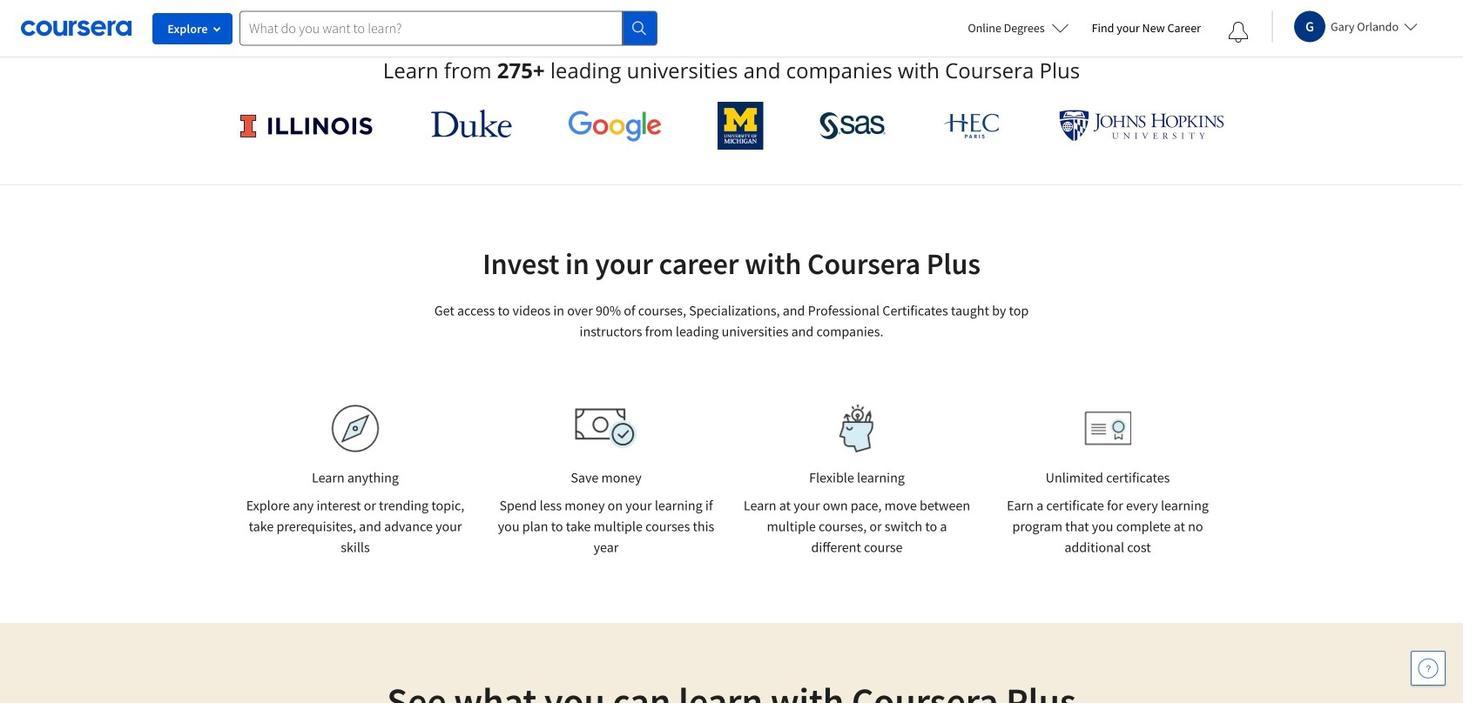 Task type: vqa. For each thing, say whether or not it's contained in the screenshot.
SAS image
yes



Task type: locate. For each thing, give the bounding box(es) containing it.
flexible learning image
[[827, 405, 887, 453]]

sas image
[[820, 112, 886, 140]]

unlimited certificates image
[[1085, 412, 1131, 446]]

help center image
[[1418, 659, 1439, 679]]

save money image
[[575, 409, 638, 449]]

None search field
[[240, 11, 658, 46]]



Task type: describe. For each thing, give the bounding box(es) containing it.
coursera image
[[21, 14, 132, 42]]

google image
[[568, 110, 662, 142]]

learn anything image
[[331, 405, 379, 453]]

university of michigan image
[[718, 102, 764, 150]]

johns hopkins university image
[[1059, 110, 1225, 142]]

duke university image
[[431, 110, 512, 138]]

hec paris image
[[942, 108, 1003, 144]]

What do you want to learn? text field
[[240, 11, 623, 46]]

university of illinois at urbana-champaign image
[[239, 112, 375, 140]]



